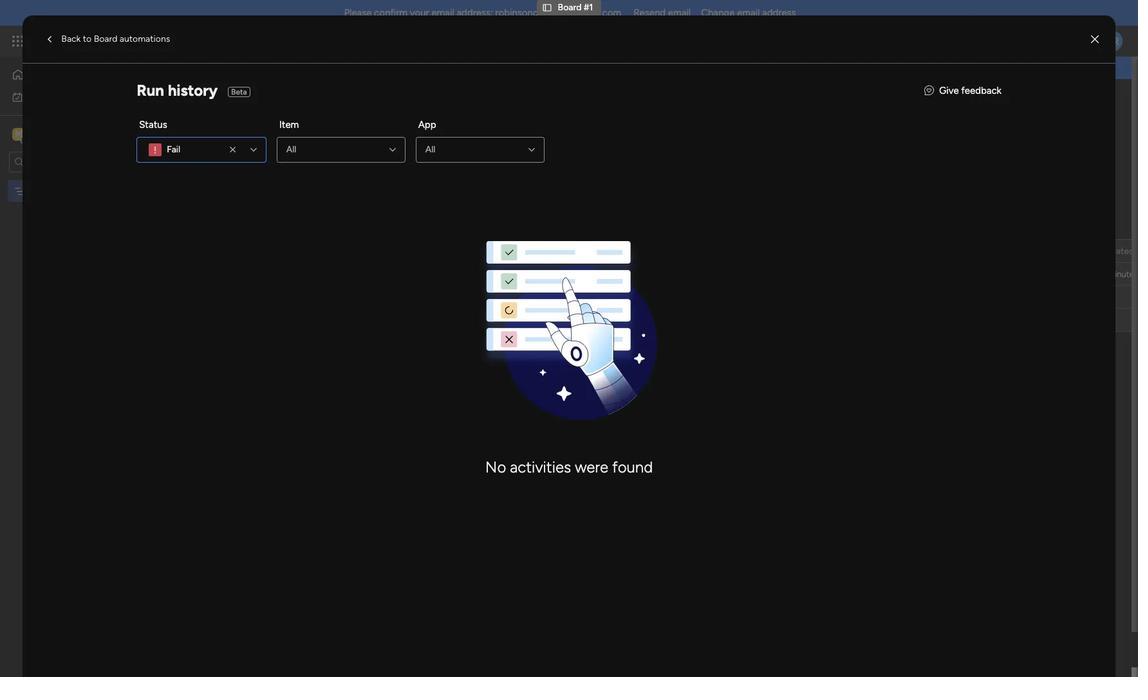 Task type: vqa. For each thing, say whether or not it's contained in the screenshot.
2nd Status "field" from the bottom of the page
no



Task type: describe. For each thing, give the bounding box(es) containing it.
resend email
[[634, 7, 691, 19]]

were
[[575, 458, 608, 477]]

robinsongreg175@gmail.com
[[495, 7, 621, 19]]

main table
[[215, 143, 258, 154]]

manage
[[197, 120, 229, 131]]

0 vertical spatial #1
[[584, 2, 593, 13]]

email for change email address
[[737, 7, 760, 19]]

automations
[[120, 33, 170, 44]]

email for resend email
[[668, 7, 691, 19]]

on
[[659, 62, 670, 74]]

link
[[789, 62, 804, 74]]

v2 user feedback image
[[924, 83, 934, 98]]

1 of from the left
[[268, 120, 277, 131]]

owner
[[468, 246, 495, 257]]

main workspace
[[30, 128, 106, 140]]

work
[[104, 33, 127, 48]]

due
[[551, 246, 567, 257]]

1 vertical spatial #1
[[261, 89, 286, 118]]

workspace image
[[12, 127, 25, 141]]

my work image
[[12, 91, 23, 103]]

last
[[1082, 246, 1098, 257]]

1 vertical spatial to
[[611, 62, 620, 74]]

board
[[541, 62, 568, 74]]

no
[[485, 458, 506, 477]]

Last updated field
[[1078, 244, 1138, 258]]

web
[[691, 62, 710, 74]]

to inside button
[[83, 33, 92, 44]]

activity
[[962, 98, 993, 109]]

board #1 inside list box
[[30, 186, 66, 197]]

m
[[15, 128, 22, 139]]

due date
[[551, 246, 587, 257]]

nov
[[555, 270, 571, 280]]

board #1 list box
[[0, 178, 164, 376]]

this
[[520, 62, 539, 74]]

with
[[713, 62, 732, 74]]

project
[[548, 120, 577, 131]]

track
[[467, 120, 488, 131]]

any
[[231, 120, 246, 131]]

manage any type of project. assign owners, set timelines and keep track of where your project stands.
[[197, 120, 608, 131]]

main for main table
[[215, 143, 234, 154]]

home button
[[8, 64, 138, 85]]

main table button
[[195, 138, 267, 159]]

management
[[130, 33, 200, 48]]

date
[[569, 246, 587, 257]]

shareable
[[742, 62, 786, 74]]

stands.
[[579, 120, 608, 131]]

1 email from the left
[[432, 7, 454, 19]]

Search in workspace field
[[27, 155, 108, 169]]

1 vertical spatial board #1
[[196, 89, 286, 118]]

minutes
[[1108, 270, 1138, 279]]

Owner field
[[465, 244, 499, 258]]

nov 23
[[555, 270, 582, 280]]

#1 inside board #1 list box
[[56, 186, 66, 197]]

and
[[429, 120, 443, 131]]

change email address
[[701, 7, 796, 19]]

no activities were found
[[485, 458, 653, 477]]

back to board automations button
[[38, 29, 175, 50]]

owners,
[[342, 120, 373, 131]]

a
[[735, 62, 740, 74]]

app
[[418, 119, 436, 131]]

0 vertical spatial board #1
[[558, 2, 593, 13]]

status
[[139, 119, 167, 131]]

beta
[[231, 88, 247, 97]]

main for main workspace
[[30, 128, 52, 140]]

confirm
[[374, 7, 408, 19]]

monday
[[57, 33, 101, 48]]

all for app
[[425, 144, 435, 155]]

board inside list box
[[30, 186, 54, 197]]

resend email link
[[634, 7, 691, 19]]

home
[[30, 69, 54, 80]]

select product image
[[12, 35, 24, 48]]

run
[[137, 81, 164, 100]]

board inside button
[[94, 33, 117, 44]]

give feedback
[[939, 85, 1002, 96]]

v2 expand column image
[[514, 241, 523, 252]]

23
[[573, 270, 582, 280]]

feedback
[[961, 85, 1002, 96]]

keep
[[446, 120, 465, 131]]



Task type: locate. For each thing, give the bounding box(es) containing it.
table
[[237, 143, 258, 154], [277, 143, 298, 154]]

0 vertical spatial main
[[30, 128, 52, 140]]

type
[[248, 120, 266, 131]]

back to board automations
[[61, 33, 170, 44]]

main down manage
[[215, 143, 234, 154]]

option
[[0, 180, 164, 182]]

0 horizontal spatial #1
[[56, 186, 66, 197]]

your right where at left top
[[528, 120, 546, 131]]

Due date field
[[547, 244, 590, 258]]

your inside button
[[528, 120, 546, 131]]

2 vertical spatial board #1
[[30, 186, 66, 197]]

table down the any
[[237, 143, 258, 154]]

where
[[501, 120, 526, 131]]

resend
[[634, 7, 666, 19]]

table button
[[267, 138, 308, 159]]

49 minutes 
[[1096, 270, 1138, 279]]

project.
[[279, 120, 310, 131]]

give
[[939, 85, 959, 96]]

0 horizontal spatial board #1
[[30, 186, 66, 197]]

all for item
[[286, 144, 296, 155]]

#1 down search in workspace field
[[56, 186, 66, 197]]

please confirm your email address: robinsongreg175@gmail.com
[[344, 7, 621, 19]]

main inside button
[[215, 143, 234, 154]]

of right track
[[490, 120, 498, 131]]

give feedback link
[[924, 83, 1002, 98]]

board #1 down search in workspace field
[[30, 186, 66, 197]]

all
[[286, 144, 296, 155], [425, 144, 435, 155]]

main
[[30, 128, 52, 140], [215, 143, 234, 154]]

1 horizontal spatial main
[[215, 143, 234, 154]]

2 vertical spatial #1
[[56, 186, 66, 197]]

to right 'visible'
[[611, 62, 620, 74]]

found
[[612, 458, 653, 477]]

activity button
[[957, 93, 1018, 114]]

please
[[344, 7, 372, 19]]

0 horizontal spatial table
[[237, 143, 258, 154]]

address
[[762, 7, 796, 19]]

board #1 up is
[[558, 2, 593, 13]]

manage any type of project. assign owners, set timelines and keep track of where your project stands. button
[[195, 118, 628, 133]]

is
[[570, 62, 577, 74]]

1 vertical spatial main
[[215, 143, 234, 154]]

back
[[61, 33, 81, 44]]

board #1
[[558, 2, 593, 13], [196, 89, 286, 118], [30, 186, 66, 197]]

1 horizontal spatial of
[[490, 120, 498, 131]]

visible
[[580, 62, 608, 74]]

item
[[279, 119, 299, 131]]

1 vertical spatial your
[[528, 120, 546, 131]]

email right change
[[737, 7, 760, 19]]

all down app
[[425, 144, 435, 155]]

0 vertical spatial your
[[410, 7, 429, 19]]

of
[[268, 120, 277, 131], [490, 120, 498, 131]]

updated
[[1101, 246, 1134, 257]]

#1
[[584, 2, 593, 13], [261, 89, 286, 118], [56, 186, 66, 197]]

1 table from the left
[[237, 143, 258, 154]]

your right confirm
[[410, 7, 429, 19]]

2 table from the left
[[277, 143, 298, 154]]

0 vertical spatial to
[[83, 33, 92, 44]]

the
[[673, 62, 688, 74]]

1 horizontal spatial to
[[611, 62, 620, 74]]

board #1 up the any
[[196, 89, 286, 118]]

monday work management
[[57, 33, 200, 48]]

run history
[[137, 81, 218, 100]]

2 horizontal spatial email
[[737, 7, 760, 19]]

last updated
[[1082, 246, 1134, 257]]

email left address:
[[432, 7, 454, 19]]

1 horizontal spatial all
[[425, 144, 435, 155]]

1 horizontal spatial table
[[277, 143, 298, 154]]

set
[[375, 120, 388, 131]]

this  board is visible to anyone on the web with a shareable link
[[520, 62, 804, 74]]

2 horizontal spatial board #1
[[558, 2, 593, 13]]

all down project.
[[286, 144, 296, 155]]

49
[[1096, 270, 1106, 279]]

assign
[[313, 120, 339, 131]]

2 email from the left
[[668, 7, 691, 19]]

#1 up item
[[261, 89, 286, 118]]

anyone
[[623, 62, 656, 74]]

0 horizontal spatial of
[[268, 120, 277, 131]]

to
[[83, 33, 92, 44], [611, 62, 620, 74]]

of right type
[[268, 120, 277, 131]]

1 horizontal spatial board #1
[[196, 89, 286, 118]]

board
[[558, 2, 582, 13], [94, 33, 117, 44], [196, 89, 256, 118], [30, 186, 54, 197]]

change email address link
[[701, 7, 796, 19]]

0 horizontal spatial main
[[30, 128, 52, 140]]

main inside workspace selection element
[[30, 128, 52, 140]]

timelines
[[390, 120, 426, 131]]

2 of from the left
[[490, 120, 498, 131]]

0 horizontal spatial to
[[83, 33, 92, 44]]

main right workspace image
[[30, 128, 52, 140]]

1 horizontal spatial #1
[[261, 89, 286, 118]]

3 email from the left
[[737, 7, 760, 19]]

greg robinson image
[[1102, 31, 1123, 52]]

table inside main table button
[[237, 143, 258, 154]]

0 horizontal spatial all
[[286, 144, 296, 155]]

1 all from the left
[[286, 144, 296, 155]]

1 horizontal spatial your
[[528, 120, 546, 131]]

2 all from the left
[[425, 144, 435, 155]]

column information image
[[596, 246, 606, 257]]

workspace selection element
[[12, 127, 108, 143]]

table inside button
[[277, 143, 298, 154]]

email
[[432, 7, 454, 19], [668, 7, 691, 19], [737, 7, 760, 19]]

fail
[[167, 144, 180, 155]]

1 horizontal spatial email
[[668, 7, 691, 19]]

#1 up 'visible'
[[584, 2, 593, 13]]

history
[[168, 81, 218, 100]]

to right 'back'
[[83, 33, 92, 44]]

Board #1 field
[[193, 89, 289, 118]]

change
[[701, 7, 735, 19]]

table down item
[[277, 143, 298, 154]]

address:
[[457, 7, 493, 19]]

workspace
[[55, 128, 106, 140]]

0 horizontal spatial email
[[432, 7, 454, 19]]

email right resend
[[668, 7, 691, 19]]

your
[[410, 7, 429, 19], [528, 120, 546, 131]]

activities
[[510, 458, 571, 477]]

2 horizontal spatial #1
[[584, 2, 593, 13]]

0 horizontal spatial your
[[410, 7, 429, 19]]



